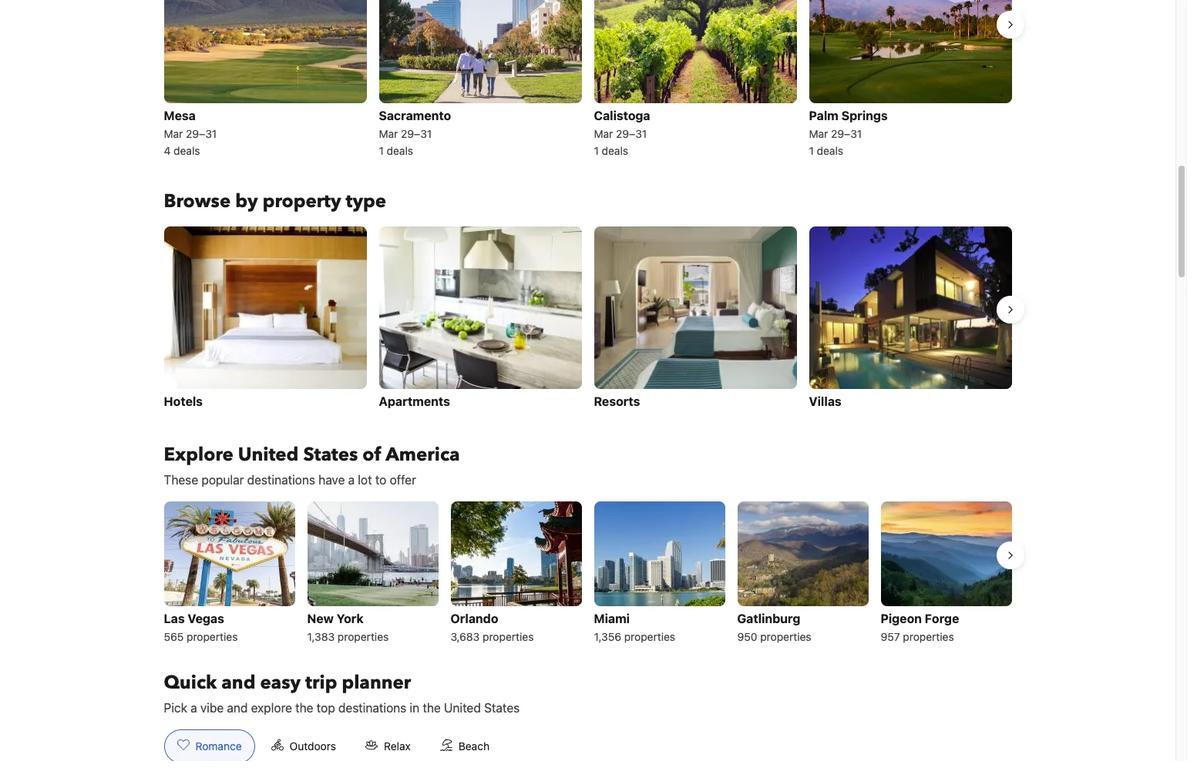 Task type: vqa. For each thing, say whether or not it's contained in the screenshot.


Task type: locate. For each thing, give the bounding box(es) containing it.
957
[[881, 630, 900, 644]]

29–31 down springs
[[831, 128, 862, 141]]

a inside quick and easy trip planner pick a vibe and explore the top destinations in the united states
[[191, 701, 197, 715]]

0 horizontal spatial a
[[191, 701, 197, 715]]

5 properties from the left
[[760, 630, 811, 644]]

properties inside gatlinburg 950 properties
[[760, 630, 811, 644]]

region
[[151, 0, 1024, 165], [151, 221, 1024, 418], [151, 496, 1024, 653]]

resorts link
[[594, 227, 797, 412]]

1 vertical spatial destinations
[[338, 701, 407, 715]]

america
[[386, 442, 460, 468]]

deals
[[174, 144, 200, 158], [387, 144, 413, 158], [602, 144, 628, 158], [817, 144, 843, 158]]

mar up 4
[[164, 128, 183, 141]]

1 horizontal spatial the
[[423, 701, 441, 715]]

2 deals from the left
[[387, 144, 413, 158]]

mar for calistoga
[[594, 128, 613, 141]]

villas
[[809, 395, 842, 408]]

1 1 from the left
[[379, 144, 384, 158]]

2 horizontal spatial 1
[[809, 144, 814, 158]]

offer
[[390, 473, 416, 487]]

orlando 3,683 properties
[[451, 612, 534, 644]]

deals down calistoga
[[602, 144, 628, 158]]

properties down gatlinburg
[[760, 630, 811, 644]]

mar inside calistoga mar 29–31 1 deals
[[594, 128, 613, 141]]

1 for sacramento
[[379, 144, 384, 158]]

29–31 inside calistoga mar 29–31 1 deals
[[616, 128, 647, 141]]

quick and easy trip planner pick a vibe and explore the top destinations in the united states
[[164, 671, 520, 715]]

properties down vegas
[[187, 630, 238, 644]]

29–31
[[186, 128, 217, 141], [401, 128, 432, 141], [616, 128, 647, 141], [831, 128, 862, 141]]

sacramento
[[379, 109, 451, 123]]

2 vertical spatial region
[[151, 496, 1024, 653]]

1 horizontal spatial destinations
[[338, 701, 407, 715]]

0 vertical spatial states
[[303, 442, 358, 468]]

1
[[379, 144, 384, 158], [594, 144, 599, 158], [809, 144, 814, 158]]

3 1 from the left
[[809, 144, 814, 158]]

1 horizontal spatial states
[[484, 701, 520, 715]]

0 horizontal spatial 1
[[379, 144, 384, 158]]

gatlinburg
[[737, 612, 801, 626]]

1 mar from the left
[[164, 128, 183, 141]]

29–31 down sacramento
[[401, 128, 432, 141]]

1 29–31 from the left
[[186, 128, 217, 141]]

3 29–31 from the left
[[616, 128, 647, 141]]

properties down miami
[[624, 630, 675, 644]]

and
[[221, 671, 255, 696], [227, 701, 248, 715]]

the left top
[[295, 701, 313, 715]]

3 deals from the left
[[602, 144, 628, 158]]

deals for mesa
[[174, 144, 200, 158]]

deals inside 'palm springs mar 29–31 1 deals'
[[817, 144, 843, 158]]

0 horizontal spatial united
[[238, 442, 299, 468]]

0 vertical spatial and
[[221, 671, 255, 696]]

destinations inside explore united states of america these popular destinations have a lot to offer
[[247, 473, 315, 487]]

1 deals from the left
[[174, 144, 200, 158]]

1 region from the top
[[151, 0, 1024, 165]]

1 the from the left
[[295, 701, 313, 715]]

romance button
[[164, 730, 255, 762]]

1,356
[[594, 630, 621, 644]]

vegas
[[188, 612, 224, 626]]

beach button
[[427, 730, 503, 762]]

1 down palm
[[809, 144, 814, 158]]

united up popular
[[238, 442, 299, 468]]

properties down york
[[338, 630, 389, 644]]

6 properties from the left
[[903, 630, 954, 644]]

palm
[[809, 109, 839, 123]]

1 down sacramento
[[379, 144, 384, 158]]

springs
[[842, 109, 888, 123]]

forge
[[925, 612, 959, 626]]

and right vibe
[[227, 701, 248, 715]]

1 horizontal spatial 1
[[594, 144, 599, 158]]

united up beach 'button'
[[444, 701, 481, 715]]

a left lot in the left bottom of the page
[[348, 473, 355, 487]]

0 horizontal spatial destinations
[[247, 473, 315, 487]]

properties inside the pigeon forge 957 properties
[[903, 630, 954, 644]]

explore
[[164, 442, 233, 468]]

states
[[303, 442, 358, 468], [484, 701, 520, 715]]

deals inside calistoga mar 29–31 1 deals
[[602, 144, 628, 158]]

2 29–31 from the left
[[401, 128, 432, 141]]

1 inside sacramento mar 29–31 1 deals
[[379, 144, 384, 158]]

1 inside calistoga mar 29–31 1 deals
[[594, 144, 599, 158]]

new
[[307, 612, 334, 626]]

las
[[164, 612, 185, 626]]

these
[[164, 473, 198, 487]]

4 29–31 from the left
[[831, 128, 862, 141]]

2 1 from the left
[[594, 144, 599, 158]]

1,383
[[307, 630, 335, 644]]

1 vertical spatial region
[[151, 221, 1024, 418]]

29–31 down calistoga
[[616, 128, 647, 141]]

properties down orlando
[[483, 630, 534, 644]]

4 mar from the left
[[809, 128, 828, 141]]

pigeon
[[881, 612, 922, 626]]

tab list containing romance
[[151, 730, 515, 762]]

states inside explore united states of america these popular destinations have a lot to offer
[[303, 442, 358, 468]]

by
[[235, 189, 258, 215]]

states up beach
[[484, 701, 520, 715]]

mesa
[[164, 109, 196, 123]]

popular
[[201, 473, 244, 487]]

29–31 inside sacramento mar 29–31 1 deals
[[401, 128, 432, 141]]

deals right 4
[[174, 144, 200, 158]]

0 vertical spatial united
[[238, 442, 299, 468]]

properties down forge
[[903, 630, 954, 644]]

mar inside sacramento mar 29–31 1 deals
[[379, 128, 398, 141]]

1 vertical spatial united
[[444, 701, 481, 715]]

0 vertical spatial destinations
[[247, 473, 315, 487]]

1 horizontal spatial a
[[348, 473, 355, 487]]

tab list
[[151, 730, 515, 762]]

states up have on the left bottom of page
[[303, 442, 358, 468]]

950
[[737, 630, 757, 644]]

destinations left have on the left bottom of page
[[247, 473, 315, 487]]

2 mar from the left
[[379, 128, 398, 141]]

browse
[[164, 189, 231, 215]]

sacramento mar 29–31 1 deals
[[379, 109, 451, 158]]

deals down sacramento
[[387, 144, 413, 158]]

0 vertical spatial region
[[151, 0, 1024, 165]]

2 properties from the left
[[338, 630, 389, 644]]

1 vertical spatial states
[[484, 701, 520, 715]]

destinations
[[247, 473, 315, 487], [338, 701, 407, 715]]

mar inside the mesa mar 29–31 4 deals
[[164, 128, 183, 141]]

565
[[164, 630, 184, 644]]

apartments
[[379, 395, 450, 408]]

deals down palm
[[817, 144, 843, 158]]

york
[[337, 612, 364, 626]]

mar down palm
[[809, 128, 828, 141]]

3 properties from the left
[[483, 630, 534, 644]]

and up vibe
[[221, 671, 255, 696]]

a
[[348, 473, 355, 487], [191, 701, 197, 715]]

type
[[346, 189, 386, 215]]

trip
[[305, 671, 337, 696]]

deals inside the mesa mar 29–31 4 deals
[[174, 144, 200, 158]]

4 properties from the left
[[624, 630, 675, 644]]

united
[[238, 442, 299, 468], [444, 701, 481, 715]]

0 horizontal spatial the
[[295, 701, 313, 715]]

united inside quick and easy trip planner pick a vibe and explore the top destinations in the united states
[[444, 701, 481, 715]]

1 properties from the left
[[187, 630, 238, 644]]

romance
[[195, 740, 242, 753]]

1 horizontal spatial united
[[444, 701, 481, 715]]

the
[[295, 701, 313, 715], [423, 701, 441, 715]]

the right in
[[423, 701, 441, 715]]

mar inside 'palm springs mar 29–31 1 deals'
[[809, 128, 828, 141]]

apartments link
[[379, 227, 582, 412]]

in
[[410, 701, 420, 715]]

deals inside sacramento mar 29–31 1 deals
[[387, 144, 413, 158]]

mar
[[164, 128, 183, 141], [379, 128, 398, 141], [594, 128, 613, 141], [809, 128, 828, 141]]

browse by property type
[[164, 189, 386, 215]]

destinations inside quick and easy trip planner pick a vibe and explore the top destinations in the united states
[[338, 701, 407, 715]]

29–31 inside the mesa mar 29–31 4 deals
[[186, 128, 217, 141]]

states inside quick and easy trip planner pick a vibe and explore the top destinations in the united states
[[484, 701, 520, 715]]

4 deals from the left
[[817, 144, 843, 158]]

1 vertical spatial a
[[191, 701, 197, 715]]

to
[[375, 473, 386, 487]]

lot
[[358, 473, 372, 487]]

3 mar from the left
[[594, 128, 613, 141]]

pigeon forge 957 properties
[[881, 612, 959, 644]]

4
[[164, 144, 171, 158]]

a left vibe
[[191, 701, 197, 715]]

outdoors button
[[258, 730, 349, 762]]

0 horizontal spatial states
[[303, 442, 358, 468]]

3 region from the top
[[151, 496, 1024, 653]]

1 for calistoga
[[594, 144, 599, 158]]

29–31 for sacramento
[[401, 128, 432, 141]]

0 vertical spatial a
[[348, 473, 355, 487]]

deals for sacramento
[[387, 144, 413, 158]]

1 down calistoga
[[594, 144, 599, 158]]

29–31 for calistoga
[[616, 128, 647, 141]]

destinations down planner
[[338, 701, 407, 715]]

properties
[[187, 630, 238, 644], [338, 630, 389, 644], [483, 630, 534, 644], [624, 630, 675, 644], [760, 630, 811, 644], [903, 630, 954, 644]]

2 region from the top
[[151, 221, 1024, 418]]

pick
[[164, 701, 187, 715]]

29–31 down mesa
[[186, 128, 217, 141]]

properties inside miami 1,356 properties
[[624, 630, 675, 644]]

mar down sacramento
[[379, 128, 398, 141]]

mar down calistoga
[[594, 128, 613, 141]]



Task type: describe. For each thing, give the bounding box(es) containing it.
new york 1,383 properties
[[307, 612, 389, 644]]

properties inside the orlando 3,683 properties
[[483, 630, 534, 644]]

region containing hotels
[[151, 221, 1024, 418]]

easy
[[260, 671, 301, 696]]

2 the from the left
[[423, 701, 441, 715]]

properties inside las vegas 565 properties
[[187, 630, 238, 644]]

relax button
[[352, 730, 424, 762]]

outdoors
[[290, 740, 336, 753]]

deals for calistoga
[[602, 144, 628, 158]]

29–31 inside 'palm springs mar 29–31 1 deals'
[[831, 128, 862, 141]]

mesa mar 29–31 4 deals
[[164, 109, 217, 158]]

3,683
[[451, 630, 480, 644]]

top
[[317, 701, 335, 715]]

a inside explore united states of america these popular destinations have a lot to offer
[[348, 473, 355, 487]]

properties inside new york 1,383 properties
[[338, 630, 389, 644]]

las vegas 565 properties
[[164, 612, 238, 644]]

calistoga mar 29–31 1 deals
[[594, 109, 650, 158]]

orlando
[[451, 612, 498, 626]]

mar for mesa
[[164, 128, 183, 141]]

1 inside 'palm springs mar 29–31 1 deals'
[[809, 144, 814, 158]]

1 vertical spatial and
[[227, 701, 248, 715]]

explore
[[251, 701, 292, 715]]

vibe
[[200, 701, 224, 715]]

villas link
[[809, 227, 1012, 412]]

explore united states of america these popular destinations have a lot to offer
[[164, 442, 460, 487]]

united inside explore united states of america these popular destinations have a lot to offer
[[238, 442, 299, 468]]

planner
[[342, 671, 411, 696]]

of
[[363, 442, 381, 468]]

quick
[[164, 671, 217, 696]]

relax
[[384, 740, 411, 753]]

hotels link
[[164, 227, 367, 412]]

region containing las vegas
[[151, 496, 1024, 653]]

resorts
[[594, 395, 640, 408]]

29–31 for mesa
[[186, 128, 217, 141]]

gatlinburg 950 properties
[[737, 612, 811, 644]]

property
[[263, 189, 341, 215]]

beach
[[459, 740, 490, 753]]

miami
[[594, 612, 630, 626]]

have
[[319, 473, 345, 487]]

palm springs mar 29–31 1 deals
[[809, 109, 888, 158]]

calistoga
[[594, 109, 650, 123]]

hotels
[[164, 395, 203, 408]]

region containing mesa
[[151, 0, 1024, 165]]

mar for sacramento
[[379, 128, 398, 141]]

miami 1,356 properties
[[594, 612, 675, 644]]



